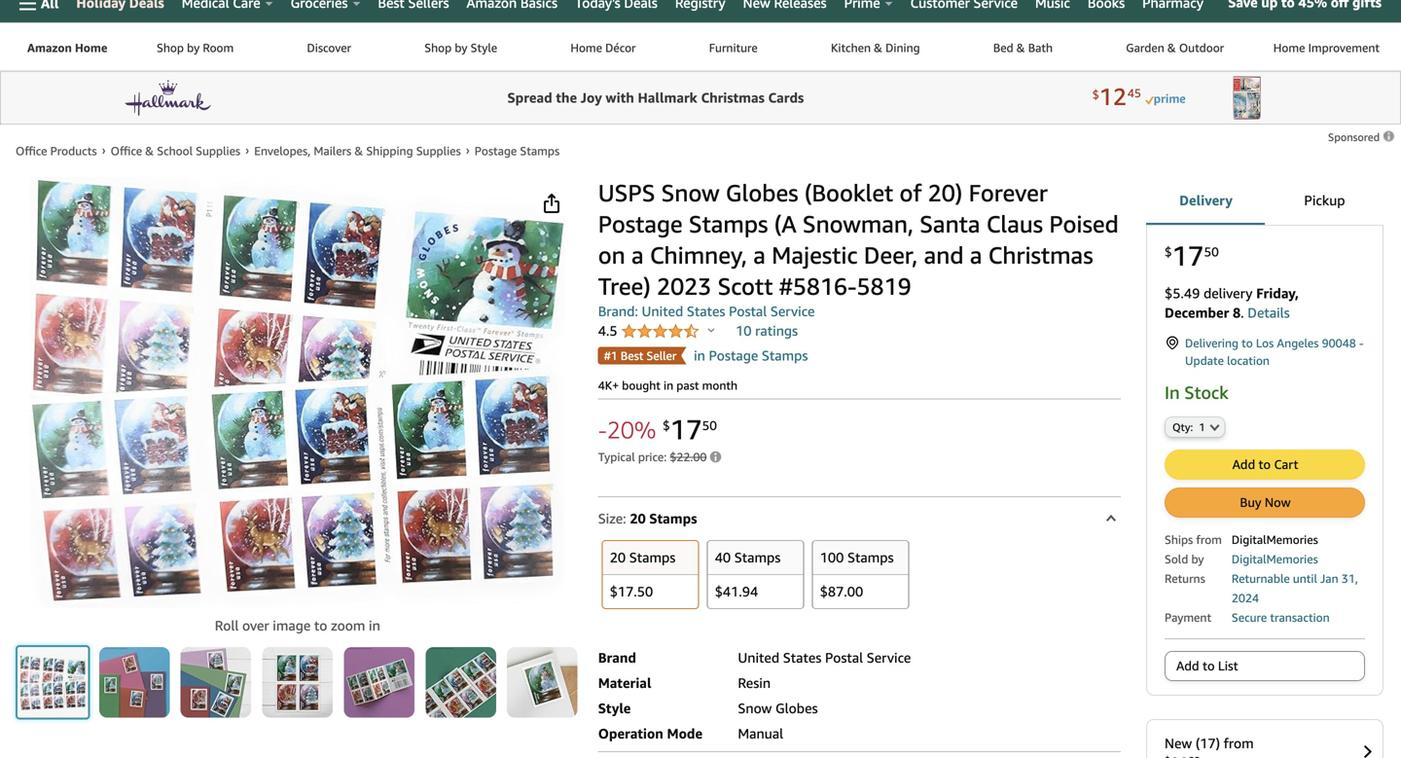 Task type: locate. For each thing, give the bounding box(es) containing it.
0 horizontal spatial 50
[[702, 418, 717, 433]]

garden
[[1126, 41, 1165, 54]]

2 digitalmemories from the top
[[1232, 552, 1318, 566]]

brand: united states postal service link
[[598, 303, 815, 319]]

dining
[[886, 41, 920, 54]]

0 horizontal spatial 20
[[610, 549, 626, 565]]

1 horizontal spatial in
[[664, 379, 674, 392]]

a
[[632, 241, 644, 269], [753, 241, 766, 269], [970, 241, 982, 269]]

& left dining
[[874, 41, 883, 54]]

& inside bed & bath link
[[1017, 41, 1025, 54]]

1 horizontal spatial ›
[[245, 143, 249, 157]]

to inside option
[[1203, 658, 1215, 673]]

to inside delivering to los angeles 90048 - update location
[[1242, 336, 1253, 350]]

add
[[1232, 457, 1255, 472], [1176, 658, 1199, 673]]

1 horizontal spatial shop
[[425, 41, 452, 54]]

$ up the $5.49
[[1165, 244, 1172, 259]]

0 horizontal spatial from
[[1196, 533, 1222, 546]]

2 a from the left
[[753, 241, 766, 269]]

1 horizontal spatial 50
[[1204, 244, 1219, 259]]

add left list
[[1176, 658, 1199, 673]]

1 shop from the left
[[157, 41, 184, 54]]

to for add to cart
[[1259, 457, 1271, 472]]

0 vertical spatial $
[[1165, 244, 1172, 259]]

2 horizontal spatial in
[[694, 347, 705, 363]]

home left improvement
[[1274, 41, 1305, 54]]

delivery
[[1204, 285, 1253, 301]]

0 horizontal spatial snow
[[661, 179, 720, 207]]

0 vertical spatial add
[[1232, 457, 1255, 472]]

- up typical
[[598, 415, 607, 443]]

0 horizontal spatial postage
[[475, 144, 517, 158]]

0 vertical spatial -
[[1359, 336, 1364, 350]]

states up snow globes
[[783, 650, 822, 666]]

claus
[[987, 210, 1043, 238]]

3 home from the left
[[1274, 41, 1305, 54]]

envelopes, mailers & shipping supplies link
[[254, 144, 461, 158]]

- right 90048
[[1359, 336, 1364, 350]]

2 horizontal spatial postage
[[709, 347, 758, 363]]

4.5
[[598, 323, 621, 339]]

shop inside the shop by room link
[[157, 41, 184, 54]]

$ inside -20% $ 17 50
[[663, 418, 670, 433]]

1 vertical spatial $
[[663, 418, 670, 433]]

$41.94
[[715, 583, 758, 600]]

postage stamps link
[[475, 144, 560, 158]]

1 horizontal spatial postal
[[825, 650, 863, 666]]

2 horizontal spatial home
[[1274, 41, 1305, 54]]

room
[[203, 41, 234, 54]]

office left school
[[111, 144, 142, 158]]

1 horizontal spatial -
[[1359, 336, 1364, 350]]

of
[[900, 179, 922, 207]]

size: 20 stamps
[[598, 510, 697, 527]]

to up location
[[1242, 336, 1253, 350]]

1 horizontal spatial from
[[1224, 735, 1254, 751]]

1 horizontal spatial snow
[[738, 700, 772, 716]]

add to cart
[[1232, 457, 1299, 472]]

& for outdoor
[[1168, 41, 1176, 54]]

0 vertical spatial style
[[471, 41, 497, 54]]

bought
[[622, 379, 661, 392]]

office left products
[[16, 144, 47, 158]]

states up popover image
[[687, 303, 725, 319]]

2 shop from the left
[[425, 41, 452, 54]]

0 horizontal spatial style
[[471, 41, 497, 54]]

home improvement link
[[1261, 23, 1392, 70]]

shop
[[157, 41, 184, 54], [425, 41, 452, 54]]

1 vertical spatial style
[[598, 700, 631, 716]]

1 horizontal spatial a
[[753, 241, 766, 269]]

1 horizontal spatial style
[[598, 700, 631, 716]]

1 horizontal spatial service
[[867, 650, 911, 666]]

& inside kitchen & dining link
[[874, 41, 883, 54]]

service inside usps snow globes (booklet of 20) forever postage stamps (a snowman, santa claus poised on a chimney, a majestic deer, and a christmas tree) 2023 scott #5816-5819 brand: united states postal service
[[771, 303, 815, 319]]

1 vertical spatial postage
[[598, 210, 683, 238]]

0 vertical spatial 20
[[630, 510, 646, 527]]

0 horizontal spatial -
[[598, 415, 607, 443]]

stamps
[[520, 144, 560, 158], [689, 210, 768, 238], [762, 347, 808, 363], [649, 510, 697, 527], [629, 549, 676, 565], [734, 549, 781, 565], [848, 549, 894, 565]]

secure transaction button
[[1232, 609, 1330, 625]]

until
[[1293, 572, 1317, 585]]

0 horizontal spatial home
[[75, 41, 107, 54]]

1 horizontal spatial $
[[1165, 244, 1172, 259]]

1 vertical spatial -
[[598, 415, 607, 443]]

stock
[[1185, 382, 1229, 403]]

2 office from the left
[[111, 144, 142, 158]]

-
[[1359, 336, 1364, 350], [598, 415, 607, 443]]

add inside option
[[1176, 658, 1199, 673]]

office products › office & school supplies › envelopes, mailers & shipping supplies › postage stamps
[[16, 143, 560, 158]]

discover
[[307, 41, 351, 54]]

from right (17)
[[1224, 735, 1254, 751]]

0 horizontal spatial states
[[687, 303, 725, 319]]

a right on
[[632, 241, 644, 269]]

tab list containing delivery
[[1146, 176, 1384, 227]]

secure transaction
[[1232, 611, 1330, 624]]

stamps inside office products › office & school supplies › envelopes, mailers & shipping supplies › postage stamps
[[520, 144, 560, 158]]

$
[[1165, 244, 1172, 259], [663, 418, 670, 433]]

selected size is 20 stamps. tap to collapse. element
[[598, 497, 1121, 537]]

to left cart
[[1259, 457, 1271, 472]]

in stock
[[1165, 382, 1229, 403]]

& right mailers
[[355, 144, 363, 158]]

digitalmemories returns
[[1165, 552, 1318, 585]]

0 vertical spatial service
[[771, 303, 815, 319]]

0 horizontal spatial a
[[632, 241, 644, 269]]

0 horizontal spatial postal
[[729, 303, 767, 319]]

postal down $87.00
[[825, 650, 863, 666]]

new
[[1165, 735, 1192, 751]]

now
[[1265, 495, 1291, 510]]

0 horizontal spatial united
[[642, 303, 683, 319]]

None submit
[[603, 541, 698, 608], [708, 541, 803, 608], [813, 541, 909, 608], [18, 647, 88, 718], [99, 647, 170, 718], [181, 647, 251, 718], [262, 647, 333, 718], [344, 647, 414, 718], [426, 647, 496, 718], [507, 647, 578, 718], [603, 541, 698, 608], [708, 541, 803, 608], [813, 541, 909, 608], [18, 647, 88, 718], [99, 647, 170, 718], [181, 647, 251, 718], [262, 647, 333, 718], [344, 647, 414, 718], [426, 647, 496, 718], [507, 647, 578, 718]]

supplies right 'shipping'
[[416, 144, 461, 158]]

add up buy
[[1232, 457, 1255, 472]]

usps snow globes (booklet of 20) forever postage stamps (a snowman, santa claus poised on a chimney, a majestic deer, and a christmas tree) 2023 scott #5816-5819 image
[[30, 177, 565, 608]]

1 digitalmemories from the top
[[1232, 533, 1318, 546]]

tab list
[[1146, 176, 1384, 227]]

4.5 button
[[598, 323, 715, 341]]

20 up $17.50
[[610, 549, 626, 565]]

1 vertical spatial in
[[664, 379, 674, 392]]

amazon home link
[[15, 23, 120, 70]]

postage inside office products › office & school supplies › envelopes, mailers & shipping supplies › postage stamps
[[475, 144, 517, 158]]

20%
[[607, 415, 656, 443]]

1 horizontal spatial united
[[738, 650, 780, 666]]

› left postage stamps link
[[466, 143, 470, 157]]

shop by room
[[157, 41, 234, 54]]

snow up chimney,
[[661, 179, 720, 207]]

1 horizontal spatial states
[[783, 650, 822, 666]]

0 horizontal spatial by
[[187, 41, 200, 54]]

service
[[771, 303, 815, 319], [867, 650, 911, 666]]

forever
[[969, 179, 1048, 207]]

1 horizontal spatial home
[[571, 41, 602, 54]]

by inside ships from digitalmemories sold by
[[1191, 552, 1204, 566]]

supplies right school
[[196, 144, 240, 158]]

best
[[621, 349, 644, 362]]

to left the zoom
[[314, 617, 327, 634]]

1 horizontal spatial supplies
[[416, 144, 461, 158]]

1 horizontal spatial 20
[[630, 510, 646, 527]]

globes up the manual
[[776, 700, 818, 716]]

0 vertical spatial postage
[[475, 144, 517, 158]]

postal up 10
[[729, 303, 767, 319]]

0 vertical spatial states
[[687, 303, 725, 319]]

in up past
[[694, 347, 705, 363]]

1 horizontal spatial by
[[455, 41, 468, 54]]

digitalmemories up returnable
[[1232, 552, 1318, 566]]

shop for shop by style
[[425, 41, 452, 54]]

to left list
[[1203, 658, 1215, 673]]

navigation navigation
[[0, 0, 1401, 71]]

from inside ships from digitalmemories sold by
[[1196, 533, 1222, 546]]

0 vertical spatial in
[[694, 347, 705, 363]]

postal inside usps snow globes (booklet of 20) forever postage stamps (a snowman, santa claus poised on a chimney, a majestic deer, and a christmas tree) 2023 scott #5816-5819 brand: united states postal service
[[729, 303, 767, 319]]

0 vertical spatial 50
[[1204, 244, 1219, 259]]

0 horizontal spatial shop
[[157, 41, 184, 54]]

style inside shop by style link
[[471, 41, 497, 54]]

buy now
[[1240, 495, 1291, 510]]

digitalmemories
[[1232, 533, 1318, 546], [1232, 552, 1318, 566]]

in
[[694, 347, 705, 363], [664, 379, 674, 392], [369, 617, 380, 634]]

1 vertical spatial 17
[[670, 413, 702, 446]]

0 horizontal spatial ›
[[102, 143, 106, 157]]

#1 best seller
[[604, 349, 677, 362]]

› right products
[[102, 143, 106, 157]]

1 horizontal spatial add
[[1232, 457, 1255, 472]]

0 horizontal spatial office
[[16, 144, 47, 158]]

0 vertical spatial from
[[1196, 533, 1222, 546]]

17 up the $5.49
[[1172, 239, 1204, 272]]

roll
[[215, 617, 239, 634]]

digitalmemories up digitalmemories link
[[1232, 533, 1318, 546]]

0 vertical spatial globes
[[726, 179, 798, 207]]

kitchen & dining
[[831, 41, 920, 54]]

operation
[[598, 726, 664, 742]]

globes up (a
[[726, 179, 798, 207]]

digitalmemories inside digitalmemories returns
[[1232, 552, 1318, 566]]

& right garden
[[1168, 41, 1176, 54]]

kitchen & dining link
[[794, 23, 957, 70]]

united up 4.5 button
[[642, 303, 683, 319]]

0 vertical spatial united
[[642, 303, 683, 319]]

0 horizontal spatial in
[[369, 617, 380, 634]]

1 horizontal spatial 17
[[1172, 239, 1204, 272]]

0 vertical spatial postal
[[729, 303, 767, 319]]

from right ships
[[1196, 533, 1222, 546]]

1 vertical spatial from
[[1224, 735, 1254, 751]]

0 horizontal spatial supplies
[[196, 144, 240, 158]]

sold
[[1165, 552, 1188, 566]]

home right amazon
[[75, 41, 107, 54]]

2 supplies from the left
[[416, 144, 461, 158]]

1 supplies from the left
[[196, 144, 240, 158]]

0 horizontal spatial $
[[663, 418, 670, 433]]

supplies
[[196, 144, 240, 158], [416, 144, 461, 158]]

in right the zoom
[[369, 617, 380, 634]]

globes inside usps snow globes (booklet of 20) forever postage stamps (a snowman, santa claus poised on a chimney, a majestic deer, and a christmas tree) 2023 scott #5816-5819 brand: united states postal service
[[726, 179, 798, 207]]

50
[[1204, 244, 1219, 259], [702, 418, 717, 433]]

home left décor
[[571, 41, 602, 54]]

stamps inside usps snow globes (booklet of 20) forever postage stamps (a snowman, santa claus poised on a chimney, a majestic deer, and a christmas tree) 2023 scott #5816-5819 brand: united states postal service
[[689, 210, 768, 238]]

$87.00
[[820, 583, 863, 600]]

$ up typical price: $22.00
[[663, 418, 670, 433]]

to for delivering to los angeles 90048 - update location
[[1242, 336, 1253, 350]]

› left envelopes,
[[245, 143, 249, 157]]

1 vertical spatial digitalmemories
[[1232, 552, 1318, 566]]

furniture link
[[673, 23, 794, 70]]

17 up "$22.00"
[[670, 413, 702, 446]]

home for home improvement
[[1274, 41, 1305, 54]]

0 horizontal spatial service
[[771, 303, 815, 319]]

50 up "$22.00"
[[702, 418, 717, 433]]

0 horizontal spatial add
[[1176, 658, 1199, 673]]

100 stamps
[[820, 549, 894, 565]]

- inside delivering to los angeles 90048 - update location
[[1359, 336, 1364, 350]]

home inside "link"
[[1274, 41, 1305, 54]]

postage inside usps snow globes (booklet of 20) forever postage stamps (a snowman, santa claus poised on a chimney, a majestic deer, and a christmas tree) 2023 scott #5816-5819 brand: united states postal service
[[598, 210, 683, 238]]

& right bed
[[1017, 41, 1025, 54]]

-20% $ 17 50
[[598, 413, 717, 446]]

1 vertical spatial add
[[1176, 658, 1199, 673]]

1 office from the left
[[16, 144, 47, 158]]

united inside usps snow globes (booklet of 20) forever postage stamps (a snowman, santa claus poised on a chimney, a majestic deer, and a christmas tree) 2023 scott #5816-5819 brand: united states postal service
[[642, 303, 683, 319]]

secure
[[1232, 611, 1267, 624]]

$5.49 delivery
[[1165, 285, 1256, 301]]

delivering to los angeles 90048 - update location link
[[1165, 334, 1365, 369]]

school
[[157, 144, 193, 158]]

2 horizontal spatial a
[[970, 241, 982, 269]]

50 up $5.49 delivery
[[1204, 244, 1219, 259]]

by
[[187, 41, 200, 54], [455, 41, 468, 54], [1191, 552, 1204, 566]]

0 vertical spatial digitalmemories
[[1232, 533, 1318, 546]]

4k+
[[598, 379, 619, 392]]

los
[[1256, 336, 1274, 350]]

to
[[1242, 336, 1253, 350], [1259, 457, 1271, 472], [314, 617, 327, 634], [1203, 658, 1215, 673]]

2 horizontal spatial by
[[1191, 552, 1204, 566]]

shop inside shop by style link
[[425, 41, 452, 54]]

2 home from the left
[[571, 41, 602, 54]]

envelopes,
[[254, 144, 311, 158]]

50 inside -20% $ 17 50
[[702, 418, 717, 433]]

new (17) from
[[1165, 735, 1254, 751]]

1 vertical spatial snow
[[738, 700, 772, 716]]

united up resin at the bottom right of the page
[[738, 650, 780, 666]]

2 vertical spatial postage
[[709, 347, 758, 363]]

1 vertical spatial united
[[738, 650, 780, 666]]

chimney,
[[650, 241, 747, 269]]

office
[[16, 144, 47, 158], [111, 144, 142, 158]]

#1
[[604, 349, 618, 362]]

in left past
[[664, 379, 674, 392]]

from inside new (17) from link
[[1224, 735, 1254, 751]]

(booklet
[[805, 179, 894, 207]]

shipping
[[366, 144, 413, 158]]

1 vertical spatial service
[[867, 650, 911, 666]]

& inside garden & outdoor link
[[1168, 41, 1176, 54]]

20 right size:
[[630, 510, 646, 527]]

bed & bath
[[993, 41, 1053, 54]]

2 horizontal spatial ›
[[466, 143, 470, 157]]

operation mode
[[598, 726, 703, 742]]

1 horizontal spatial office
[[111, 144, 142, 158]]

a up the scott
[[753, 241, 766, 269]]

shop for shop by room
[[157, 41, 184, 54]]

bath
[[1028, 41, 1053, 54]]

0 vertical spatial snow
[[661, 179, 720, 207]]

garden & outdoor
[[1126, 41, 1224, 54]]

$ inside $ 17 50
[[1165, 244, 1172, 259]]

1 horizontal spatial postage
[[598, 210, 683, 238]]

snow down resin at the bottom right of the page
[[738, 700, 772, 716]]

1 vertical spatial 50
[[702, 418, 717, 433]]

- inside -20% $ 17 50
[[598, 415, 607, 443]]

50 inside $ 17 50
[[1204, 244, 1219, 259]]

month
[[702, 379, 738, 392]]

a right "and"
[[970, 241, 982, 269]]



Task type: describe. For each thing, give the bounding box(es) containing it.
office & school supplies link
[[111, 144, 240, 158]]

material
[[598, 675, 651, 691]]

1 › from the left
[[102, 143, 106, 157]]

typical
[[598, 450, 635, 464]]

20)
[[928, 179, 963, 207]]

delivery link
[[1146, 176, 1265, 227]]

0 horizontal spatial 17
[[670, 413, 702, 446]]

20 stamps
[[610, 549, 676, 565]]

digitalmemories inside ships from digitalmemories sold by
[[1232, 533, 1318, 546]]

ships from digitalmemories sold by
[[1165, 533, 1318, 566]]

add to list link
[[1166, 652, 1364, 680]]

1 vertical spatial states
[[783, 650, 822, 666]]

1 a from the left
[[632, 241, 644, 269]]

details
[[1248, 305, 1290, 321]]

brand
[[598, 650, 636, 666]]

snow globes
[[738, 700, 818, 716]]

snow inside usps snow globes (booklet of 20) forever postage stamps (a snowman, santa claus poised on a chimney, a majestic deer, and a christmas tree) 2023 scott #5816-5819 brand: united states postal service
[[661, 179, 720, 207]]

products
[[50, 144, 97, 158]]

$5.49
[[1165, 285, 1200, 301]]

mode
[[667, 726, 703, 742]]

transaction
[[1270, 611, 1330, 624]]

amazon
[[27, 41, 72, 54]]

1 home from the left
[[75, 41, 107, 54]]

majestic
[[772, 241, 858, 269]]

qty: 1
[[1173, 421, 1205, 433]]

by for style
[[455, 41, 468, 54]]

& left school
[[145, 144, 154, 158]]

décor
[[605, 41, 636, 54]]

90048
[[1322, 336, 1356, 350]]

sponsored link
[[1328, 127, 1396, 147]]

3 a from the left
[[970, 241, 982, 269]]

home improvement
[[1274, 41, 1380, 54]]

furniture
[[709, 41, 758, 54]]

tree)
[[598, 272, 651, 300]]

seller
[[647, 349, 677, 362]]

to for add to list
[[1203, 658, 1215, 673]]

returnable
[[1232, 572, 1290, 585]]

amazon home
[[27, 41, 107, 54]]

payment
[[1165, 611, 1212, 624]]

add to list
[[1176, 658, 1238, 673]]

typical price: $22.00
[[598, 450, 707, 464]]

christmas
[[988, 241, 1093, 269]]

location
[[1227, 354, 1270, 367]]

size:
[[598, 510, 626, 527]]

Add to Cart submit
[[1166, 450, 1364, 479]]

bed & bath link
[[957, 23, 1090, 70]]

home for home décor
[[571, 41, 602, 54]]

add for add to list
[[1176, 658, 1199, 673]]

returnable until jan 31, 2024 button
[[1232, 570, 1358, 605]]

10 ratings
[[736, 323, 798, 339]]

december
[[1165, 305, 1229, 321]]

leave feedback on sponsored ad element
[[1328, 131, 1396, 144]]

returns
[[1165, 572, 1205, 585]]

2023
[[657, 272, 712, 300]]

friday,
[[1256, 285, 1299, 301]]

zoom
[[331, 617, 365, 634]]

40 stamps
[[715, 549, 781, 565]]

snowman,
[[803, 210, 914, 238]]

image
[[273, 617, 311, 634]]

by for room
[[187, 41, 200, 54]]

$17.50
[[610, 583, 653, 600]]

& for bath
[[1017, 41, 1025, 54]]

improvement
[[1308, 41, 1380, 54]]

shop by style link
[[388, 23, 534, 70]]

cart
[[1274, 457, 1299, 472]]

bed
[[993, 41, 1014, 54]]

roll over image to zoom in
[[215, 617, 380, 634]]

update
[[1185, 354, 1224, 367]]

1 vertical spatial 20
[[610, 549, 626, 565]]

past
[[677, 379, 699, 392]]

pickup
[[1304, 192, 1345, 208]]

sponsored
[[1328, 131, 1383, 144]]

add for add to cart
[[1232, 457, 1255, 472]]

outdoor
[[1179, 41, 1224, 54]]

deer,
[[864, 241, 918, 269]]

resin
[[738, 675, 771, 691]]

scott
[[718, 272, 773, 300]]

popover image
[[708, 327, 715, 332]]

and
[[924, 241, 964, 269]]

delivery
[[1179, 192, 1233, 208]]

5819
[[857, 272, 912, 300]]

delivering
[[1185, 336, 1239, 350]]

4k+ bought in past month
[[598, 379, 738, 392]]

poised
[[1049, 210, 1119, 238]]

over
[[242, 617, 269, 634]]

40
[[715, 549, 731, 565]]

home décor
[[571, 41, 636, 54]]

(a
[[774, 210, 797, 238]]

.
[[1241, 305, 1244, 321]]

discover link
[[270, 23, 388, 70]]

home décor link
[[534, 23, 673, 70]]

dropdown image
[[1210, 423, 1220, 431]]

2 vertical spatial in
[[369, 617, 380, 634]]

2024
[[1232, 591, 1259, 605]]

& for dining
[[874, 41, 883, 54]]

0 vertical spatial 17
[[1172, 239, 1204, 272]]

ratings
[[755, 323, 798, 339]]

jan
[[1321, 572, 1339, 585]]

1
[[1199, 421, 1205, 433]]

Add to List radio
[[1165, 651, 1365, 681]]

3 › from the left
[[466, 143, 470, 157]]

1 vertical spatial globes
[[776, 700, 818, 716]]

1 vertical spatial postal
[[825, 650, 863, 666]]

100
[[820, 549, 844, 565]]

2 › from the left
[[245, 143, 249, 157]]

states inside usps snow globes (booklet of 20) forever postage stamps (a snowman, santa claus poised on a chimney, a majestic deer, and a christmas tree) 2023 scott #5816-5819 brand: united states postal service
[[687, 303, 725, 319]]

Buy Now submit
[[1166, 488, 1364, 517]]

qty:
[[1173, 421, 1193, 433]]

santa
[[920, 210, 980, 238]]



Task type: vqa. For each thing, say whether or not it's contained in the screenshot.
the middle Unscented
no



